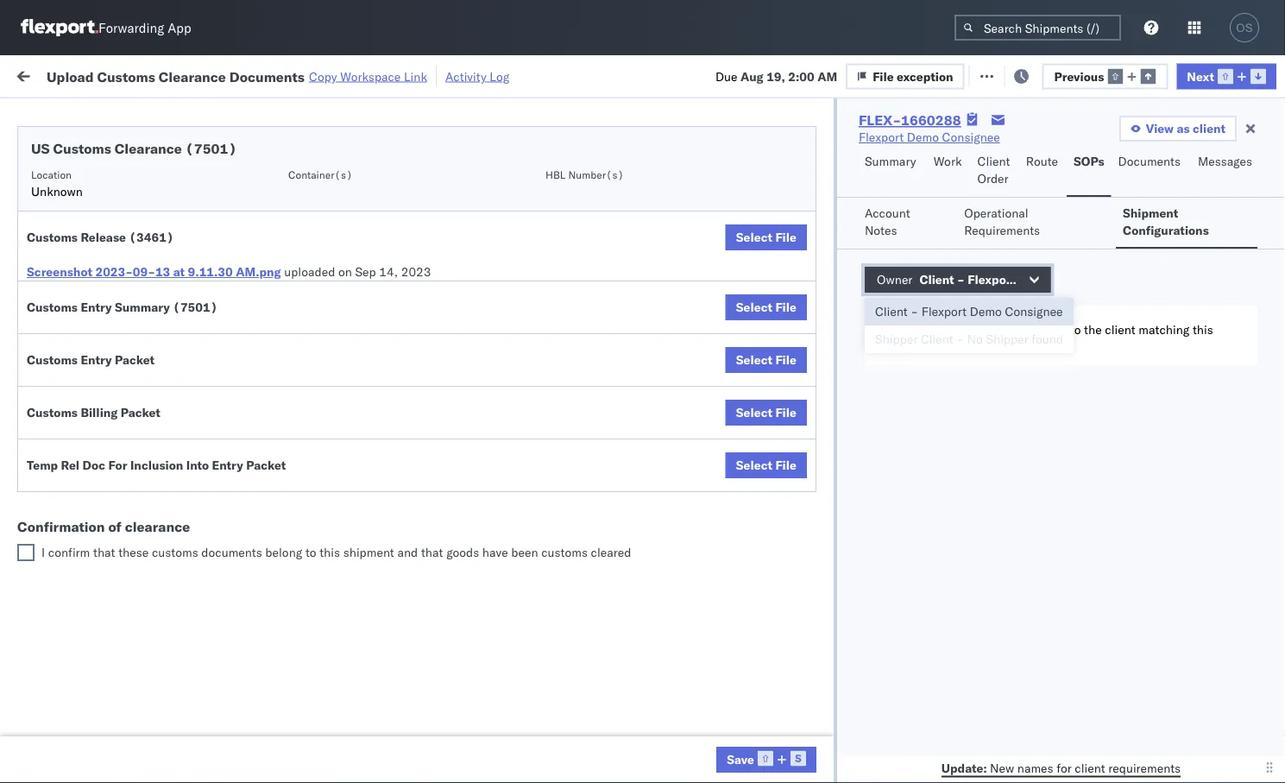 Task type: describe. For each thing, give the bounding box(es) containing it.
customs left billing at the bottom left of page
[[27, 405, 78, 420]]

3 schedule pickup from los angeles, ca button from the top
[[40, 315, 245, 351]]

jan
[[360, 553, 379, 568]]

1 lagerfeld from the top
[[926, 591, 978, 606]]

1 vertical spatial this
[[320, 545, 340, 560]]

1 ocean fcl from the top
[[528, 173, 589, 188]]

am for first schedule pickup from los angeles, ca button from the bottom's schedule pickup from los angeles, ca link
[[307, 553, 327, 568]]

0 vertical spatial at
[[343, 67, 353, 82]]

6 resize handle column header from the left
[[896, 134, 917, 783]]

of
[[108, 518, 122, 535]]

2 abcdefg78456546 from the top
[[1176, 439, 1285, 454]]

customs entry summary (7501)
[[27, 300, 218, 315]]

os button
[[1225, 8, 1265, 47]]

from for fifth schedule pickup from los angeles, ca button from the bottom of the page
[[134, 202, 160, 217]]

select file button for customs billing packet
[[726, 400, 807, 426]]

upload customs clearance documents link
[[40, 353, 245, 387]]

schedule for 3rd the schedule delivery appointment "button" from the bottom
[[40, 172, 91, 187]]

ca for 2nd schedule pickup from los angeles, ca button
[[40, 257, 56, 272]]

ceau7522281, for 'upload customs clearance documents' button
[[1064, 363, 1152, 378]]

2 vertical spatial flexport
[[922, 304, 967, 319]]

for
[[1057, 760, 1072, 775]]

select for customs entry summary (7501)
[[736, 300, 773, 315]]

hlxu6269489, for schedule pickup from los angeles, ca link associated with third schedule pickup from los angeles, ca button from the bottom of the page
[[1155, 325, 1244, 340]]

schedule delivery appointment button for 1:59 am cst, dec 14, 2022
[[40, 437, 212, 456]]

cst, for 14,
[[330, 439, 357, 454]]

los for confirm pickup from los angeles, ca button
[[156, 467, 175, 483]]

1 horizontal spatial exception
[[1015, 67, 1072, 82]]

operational requirements button
[[958, 198, 1106, 249]]

ocean fcl for first schedule pickup from los angeles, ca button from the bottom
[[528, 553, 589, 568]]

1:59 for first schedule pickup from los angeles, ca button from the bottom
[[278, 553, 304, 568]]

1846748 for third schedule pickup from los angeles, ca button from the bottom of the page
[[990, 325, 1043, 340]]

inclusion
[[130, 458, 183, 473]]

angeles, for 2nd schedule pickup from los angeles, ca button
[[185, 240, 233, 255]]

packet for customs entry packet
[[115, 352, 155, 367]]

pickup up release
[[94, 202, 131, 217]]

flex- down "shipper client - no shipper found"
[[953, 363, 990, 378]]

account notes
[[865, 205, 910, 238]]

2 integration test account - karl lagerfeld from the top
[[753, 629, 978, 644]]

import work button
[[138, 55, 225, 94]]

from for fourth schedule pickup from los angeles, ca button
[[134, 392, 160, 407]]

flex
[[925, 141, 945, 154]]

hbl
[[546, 168, 566, 181]]

belong
[[265, 545, 302, 560]]

1 customs from the left
[[152, 545, 198, 560]]

2022 for third schedule pickup from los angeles, ca button from the bottom of the page
[[401, 325, 431, 340]]

customs entry packet
[[27, 352, 155, 367]]

1 abcdefg78456546 from the top
[[1176, 401, 1285, 416]]

summary inside button
[[865, 154, 916, 169]]

billing
[[81, 405, 118, 420]]

customs down forwarding
[[97, 68, 155, 85]]

no
[[937, 322, 951, 337]]

2:00
[[788, 68, 815, 84]]

rel
[[61, 458, 80, 473]]

1 1846748 from the top
[[990, 173, 1043, 188]]

client right owner
[[920, 272, 955, 287]]

flex- up owner client - flexport demo consignee
[[953, 249, 990, 264]]

2 flex-1846748 from the top
[[953, 211, 1043, 226]]

forwarding app link
[[21, 19, 191, 36]]

notes
[[865, 223, 897, 238]]

ocean fcl for third schedule pickup from los angeles, ca button from the bottom of the page
[[528, 325, 589, 340]]

angeles, for confirm pickup from los angeles, ca button
[[178, 467, 226, 483]]

ocean fcl for fifth schedule pickup from los angeles, ca button from the bottom of the page
[[528, 211, 589, 226]]

hlxu8 for third schedule pickup from los angeles, ca button from the bottom of the page
[[1247, 325, 1285, 340]]

schedule for third schedule pickup from los angeles, ca button from the bottom of the page
[[40, 316, 91, 331]]

work
[[49, 63, 94, 86]]

sops button
[[1067, 146, 1112, 197]]

client left no at top
[[921, 332, 954, 347]]

documents button
[[1112, 146, 1191, 197]]

1 1:59 am cdt, nov 5, 2022 from the top
[[278, 173, 431, 188]]

ca for confirm pickup from los angeles, ca button
[[40, 485, 56, 500]]

list box containing client - flexport demo consignee
[[865, 298, 1074, 353]]

consignee up client order
[[942, 129, 1000, 145]]

7 resize handle column header from the left
[[1034, 134, 1055, 783]]

import
[[145, 67, 184, 82]]

confirm delivery button
[[40, 513, 131, 532]]

release
[[81, 230, 126, 245]]

container(s)
[[288, 168, 353, 181]]

1 fcl from the top
[[567, 173, 589, 188]]

filtered by:
[[17, 106, 79, 121]]

8 resize handle column header from the left
[[1146, 134, 1167, 783]]

pickup inside the confirm pickup from los angeles, ca
[[87, 467, 124, 483]]

temp
[[27, 458, 58, 473]]

2 5, from the top
[[387, 211, 398, 226]]

flex- down client - flexport demo consignee
[[953, 325, 990, 340]]

2 1846748 from the top
[[990, 211, 1043, 226]]

2022 for fifth schedule pickup from los angeles, ca button from the bottom of the page
[[401, 211, 431, 226]]

1 vertical spatial on
[[338, 264, 352, 279]]

0 vertical spatial to
[[1070, 322, 1081, 337]]

hlxu8 for fifth schedule pickup from los angeles, ca button from the bottom of the page
[[1247, 211, 1285, 226]]

2 vertical spatial packet
[[246, 458, 286, 473]]

ceau7522281, hlxu6269489, hlxu8 for 2nd schedule pickup from los angeles, ca button's schedule pickup from los angeles, ca link
[[1064, 249, 1285, 264]]

filtered
[[17, 106, 59, 121]]

vandelay
[[753, 667, 803, 682]]

schedule for the schedule delivery appointment "button" associated with 1:59 am cdt, nov 5, 2022
[[40, 286, 91, 301]]

0 horizontal spatial to
[[306, 545, 316, 560]]

2 that from the left
[[421, 545, 443, 560]]

owner client - flexport demo consignee
[[877, 272, 1117, 287]]

flex-1846748 for the schedule delivery appointment "button" associated with 1:59 am cdt, nov 5, 2022
[[953, 287, 1043, 302]]

confirm delivery link
[[40, 513, 131, 531]]

vandelay west
[[753, 667, 833, 682]]

hbl number(s)
[[546, 168, 624, 181]]

consignee right bookings
[[833, 553, 890, 568]]

angeles, for first schedule pickup from los angeles, ca button from the bottom
[[185, 543, 233, 559]]

confirm
[[48, 545, 90, 560]]

1:59 for the schedule delivery appointment "button" associated with 1:59 am cdt, nov 5, 2022
[[278, 287, 304, 302]]

9.11.30
[[188, 264, 233, 279]]

client inside 'view as client' button
[[1193, 121, 1226, 136]]

from for 2nd schedule pickup from los angeles, ca button
[[134, 240, 160, 255]]

pickup down of
[[94, 543, 131, 559]]

new
[[990, 760, 1015, 775]]

mbl/mawb numbers
[[1176, 141, 1281, 154]]

4 integration from the top
[[753, 743, 812, 758]]

flexport. image
[[21, 19, 98, 36]]

angeles, for fifth schedule pickup from los angeles, ca button from the bottom of the page
[[185, 202, 233, 217]]

copy
[[309, 69, 337, 84]]

flex-1846748 for third schedule pickup from los angeles, ca button from the bottom of the page
[[953, 325, 1043, 340]]

flex- up client - flexport demo consignee
[[953, 287, 990, 302]]

work inside button
[[187, 67, 218, 82]]

previous button
[[1042, 63, 1168, 89]]

delivery for confirm delivery button
[[87, 514, 131, 529]]

angeles, for fourth schedule pickup from los angeles, ca button
[[185, 392, 233, 407]]

consignee up the the
[[1056, 272, 1117, 287]]

shipment
[[343, 545, 394, 560]]

matching this shipment.
[[882, 322, 1214, 349]]

los for third schedule pickup from los angeles, ca button from the bottom of the page
[[163, 316, 182, 331]]

1 schedule delivery appointment from the top
[[40, 172, 212, 187]]

1:59 am cdt, nov 5, 2022 for the schedule delivery appointment "button" associated with 1:59 am cdt, nov 5, 2022
[[278, 287, 431, 302]]

next button
[[1177, 63, 1277, 89]]

batch
[[1189, 67, 1223, 82]]

1 vertical spatial documents
[[1119, 154, 1181, 169]]

upload customs clearance documents copy workspace link
[[47, 68, 427, 85]]

2130384
[[990, 743, 1043, 758]]

been
[[511, 545, 538, 560]]

4 lagerfeld from the top
[[926, 743, 978, 758]]

clearance for upload customs clearance documents copy workspace link
[[159, 68, 226, 85]]

1 karl from the top
[[901, 591, 923, 606]]

numbers for mbl/mawb numbers
[[1239, 141, 1281, 154]]

1846748 for 2nd schedule pickup from los angeles, ca button
[[990, 249, 1043, 264]]

message (0)
[[231, 67, 302, 82]]

file for customs entry summary (7501)
[[776, 300, 797, 315]]

1 vertical spatial summary
[[115, 300, 170, 315]]

4 integration test account - karl lagerfeld from the top
[[753, 743, 978, 758]]

1:59 am cdt, nov 5, 2022 for third schedule pickup from los angeles, ca button from the bottom of the page
[[278, 325, 431, 340]]

operational requirements
[[965, 205, 1040, 238]]

nov for fifth schedule pickup from los angeles, ca button from the bottom of the page
[[361, 211, 384, 226]]

flex-1846748 for 'upload customs clearance documents' button
[[953, 363, 1043, 378]]

next
[[1187, 68, 1215, 84]]

2022 for the schedule delivery appointment "button" corresponding to 1:59 am cst, dec 14, 2022
[[408, 439, 438, 454]]

4 karl from the top
[[901, 743, 923, 758]]

update: new names for client requirements
[[942, 760, 1181, 775]]

workitem button
[[10, 137, 250, 155]]

1 integration test account - karl lagerfeld from the top
[[753, 591, 978, 606]]

cdt, for fifth schedule pickup from los angeles, ca button from the bottom of the page schedule pickup from los angeles, ca link
[[330, 211, 358, 226]]

schedule pickup from los angeles, ca for first schedule pickup from los angeles, ca button from the bottom
[[40, 543, 233, 576]]

documents
[[201, 545, 262, 560]]

1 schedule delivery appointment link from the top
[[40, 171, 212, 189]]

customs up customs billing packet at left
[[27, 352, 78, 367]]

1:59 am cdt, nov 5, 2022 for fifth schedule pickup from los angeles, ca button from the bottom of the page
[[278, 211, 431, 226]]

6:00
[[278, 477, 304, 492]]

09-
[[133, 264, 155, 279]]

2 schedule pickup from los angeles, ca button from the top
[[40, 239, 245, 275]]

1:59 am cdt, nov 5, 2022 for 2nd schedule pickup from los angeles, ca button
[[278, 249, 431, 264]]

19,
[[767, 68, 785, 84]]

sops
[[1074, 154, 1105, 169]]

1 vertical spatial client
[[1105, 322, 1136, 337]]

2 lagerfeld from the top
[[926, 629, 978, 644]]

fcl for first schedule pickup from los angeles, ca button from the bottom
[[567, 553, 589, 568]]

client - flexport demo consignee
[[875, 304, 1063, 319]]

ca for fourth schedule pickup from los angeles, ca button
[[40, 409, 56, 424]]

3 lagerfeld from the top
[[926, 705, 978, 720]]

doc
[[83, 458, 105, 473]]

copy workspace link button
[[309, 69, 427, 84]]

dec for 14,
[[360, 439, 383, 454]]

screenshot 2023-09-13 at 9.11.30 am.png uploaded on sep 14, 2023
[[27, 264, 431, 279]]

cleared
[[591, 545, 631, 560]]

configurations
[[1123, 223, 1209, 238]]

select file for customs release (3461)
[[736, 230, 797, 245]]

2 integration from the top
[[753, 629, 812, 644]]

am for 2nd schedule pickup from los angeles, ca button's schedule pickup from los angeles, ca link
[[307, 249, 327, 264]]

2022 for 2nd schedule pickup from los angeles, ca button
[[401, 249, 431, 264]]

ceau7522281, hlxu6269489, hlxu8 for schedule pickup from los angeles, ca link associated with third schedule pickup from los angeles, ca button from the bottom of the page
[[1064, 325, 1285, 340]]

ceau7522281, hlxu6269489, hlxu8 for schedule delivery appointment link associated with 1:59 am cdt, nov 5, 2022
[[1064, 287, 1285, 302]]

205
[[396, 67, 419, 82]]

action
[[1226, 67, 1264, 82]]

cdt, for schedule delivery appointment link associated with 1:59 am cdt, nov 5, 2022
[[330, 287, 358, 302]]

pickup up 2023-
[[94, 240, 131, 255]]

file for temp rel doc for inclusion into entry packet
[[776, 458, 797, 473]]

4 resize handle column header from the left
[[611, 134, 632, 783]]

hlxu6269489, for fifth schedule pickup from los angeles, ca button from the bottom of the page schedule pickup from los angeles, ca link
[[1155, 211, 1244, 226]]

1 integration from the top
[[753, 591, 812, 606]]

flex- down order
[[953, 211, 990, 226]]

screenshot 2023-09-13 at 9.11.30 am.png link
[[27, 263, 281, 281]]

1 resize handle column header from the left
[[247, 134, 268, 783]]

risk
[[356, 67, 377, 82]]

pickup down the customs entry summary (7501)
[[94, 316, 131, 331]]

1 horizontal spatial demo
[[970, 304, 1002, 319]]

activity log
[[445, 69, 510, 84]]

test123456 for the schedule delivery appointment "button" associated with 1:59 am cdt, nov 5, 2022
[[1176, 287, 1249, 302]]

account notes button
[[858, 198, 947, 249]]

us
[[31, 140, 50, 157]]

1 1:59 from the top
[[278, 173, 304, 188]]

ca for fifth schedule pickup from los angeles, ca button from the bottom of the page
[[40, 219, 56, 234]]

3 karl from the top
[[901, 705, 923, 720]]

i
[[41, 545, 45, 560]]

confirmation of clearance
[[17, 518, 190, 535]]

flex- up update:
[[953, 743, 990, 758]]

clearance
[[125, 518, 190, 535]]

requirements
[[965, 223, 1040, 238]]

1 vertical spatial at
[[173, 264, 185, 279]]

hlxu8 for 2nd schedule pickup from los angeles, ca button
[[1247, 249, 1285, 264]]

1 flex-1846748 from the top
[[953, 173, 1043, 188]]

test123456 for 'upload customs clearance documents' button
[[1176, 363, 1249, 378]]

2022 for the schedule delivery appointment "button" associated with 1:59 am cdt, nov 5, 2022
[[401, 287, 431, 302]]

confirm delivery
[[40, 514, 131, 529]]

import work
[[145, 67, 218, 82]]

hlxu8 for 'upload customs clearance documents' button
[[1247, 363, 1285, 378]]

as
[[1177, 121, 1190, 136]]

actions
[[1234, 141, 1269, 154]]

view as client button
[[1120, 116, 1237, 142]]

2 customs from the left
[[541, 545, 588, 560]]

requirements
[[1109, 760, 1181, 775]]

matching
[[1139, 322, 1190, 337]]

container
[[1064, 134, 1110, 147]]

(7501) for us customs clearance (7501)
[[185, 140, 237, 157]]

clearance for us customs clearance (7501)
[[115, 140, 182, 157]]



Task type: vqa. For each thing, say whether or not it's contained in the screenshot.
SMB
no



Task type: locate. For each thing, give the bounding box(es) containing it.
5,
[[387, 173, 398, 188], [387, 211, 398, 226], [387, 249, 398, 264], [387, 287, 398, 302], [387, 325, 398, 340]]

cst, for 23,
[[329, 477, 356, 492]]

1 vertical spatial to
[[306, 545, 316, 560]]

los for fourth schedule pickup from los angeles, ca button
[[163, 392, 182, 407]]

6 ocean fcl from the top
[[528, 553, 589, 568]]

select file for customs entry summary (7501)
[[736, 300, 797, 315]]

resize handle column header
[[247, 134, 268, 783], [439, 134, 459, 783], [499, 134, 520, 783], [611, 134, 632, 783], [723, 134, 744, 783], [896, 134, 917, 783], [1034, 134, 1055, 783], [1146, 134, 1167, 783], [1254, 134, 1275, 783]]

at left risk on the top of the page
[[343, 67, 353, 82]]

fcl for fifth schedule pickup from los angeles, ca button from the bottom of the page
[[567, 211, 589, 226]]

0 horizontal spatial demo
[[907, 129, 939, 145]]

schedule down unknown
[[40, 202, 91, 217]]

los down 'upload customs clearance documents' button
[[163, 392, 182, 407]]

1 vertical spatial upload
[[40, 354, 79, 369]]

2 vertical spatial client
[[1075, 760, 1106, 775]]

5 ocean fcl from the top
[[528, 477, 589, 492]]

ceau7522281, hlxu6269489, hlxu8 for upload customs clearance documents link
[[1064, 363, 1285, 378]]

4 ceau7522281, from the top
[[1064, 325, 1152, 340]]

schedule down the customs entry packet
[[40, 392, 91, 407]]

ca down temp
[[40, 485, 56, 500]]

2 select file button from the top
[[726, 294, 807, 320]]

los for fifth schedule pickup from los angeles, ca button from the bottom of the page
[[163, 202, 182, 217]]

consignee inside list box
[[1005, 304, 1063, 319]]

0 vertical spatial cst,
[[330, 439, 357, 454]]

4 1:59 am cdt, nov 5, 2022 from the top
[[278, 287, 431, 302]]

0 horizontal spatial numbers
[[1064, 148, 1106, 161]]

schedule up the customs entry packet
[[40, 316, 91, 331]]

ca up temp
[[40, 409, 56, 424]]

from inside the confirm pickup from los angeles, ca
[[127, 467, 153, 483]]

4 schedule pickup from los angeles, ca link from the top
[[40, 391, 245, 425]]

work inside "button"
[[934, 154, 962, 169]]

0 horizontal spatial documents
[[40, 371, 102, 386]]

2 schedule from the top
[[40, 202, 91, 217]]

1:59 for fifth schedule pickup from los angeles, ca button from the bottom of the page
[[278, 211, 304, 226]]

summary down 09-
[[115, 300, 170, 315]]

0 vertical spatial client
[[1193, 121, 1226, 136]]

los up 13
[[163, 240, 182, 255]]

flex-1846748 for 2nd schedule pickup from los angeles, ca button
[[953, 249, 1043, 264]]

upload customs clearance documents
[[40, 354, 189, 386]]

2 ceau7522281, hlxu6269489, hlxu8 from the top
[[1064, 249, 1285, 264]]

1 test123456 from the top
[[1176, 211, 1249, 226]]

2 appointment from the top
[[141, 286, 212, 301]]

appointment for 1:59 am cst, dec 14, 2022
[[141, 438, 212, 453]]

fcl for third schedule pickup from los angeles, ca button from the bottom of the page
[[567, 325, 589, 340]]

integration test account - karl lagerfeld
[[753, 591, 978, 606], [753, 629, 978, 644], [753, 705, 978, 720], [753, 743, 978, 758]]

clearance down app
[[159, 68, 226, 85]]

dec
[[360, 439, 383, 454], [359, 477, 382, 492]]

my
[[17, 63, 45, 86]]

3 5, from the top
[[387, 249, 398, 264]]

5 cdt, from the top
[[330, 325, 358, 340]]

3 1846748 from the top
[[990, 249, 1043, 264]]

entry right into
[[212, 458, 243, 473]]

cst,
[[330, 439, 357, 454], [329, 477, 356, 492], [330, 553, 357, 568]]

demo up procedures
[[970, 304, 1002, 319]]

5 ca from the top
[[40, 485, 56, 500]]

client inside "button"
[[978, 154, 1010, 169]]

delivery for the schedule delivery appointment "button" corresponding to 1:59 am cst, dec 14, 2022
[[94, 438, 138, 453]]

1 horizontal spatial that
[[421, 545, 443, 560]]

customs
[[152, 545, 198, 560], [541, 545, 588, 560]]

1 schedule pickup from los angeles, ca button from the top
[[40, 201, 245, 237]]

2 karl from the top
[[901, 629, 923, 644]]

log
[[490, 69, 510, 84]]

0 horizontal spatial work
[[187, 67, 218, 82]]

4 schedule from the top
[[40, 286, 91, 301]]

1 vertical spatial packet
[[121, 405, 161, 420]]

2 vertical spatial cst,
[[330, 553, 357, 568]]

location unknown
[[31, 168, 83, 199]]

exception up 1660288
[[897, 68, 954, 84]]

0 vertical spatial schedule delivery appointment button
[[40, 171, 212, 190]]

this right matching
[[1193, 322, 1214, 337]]

delivery inside button
[[87, 514, 131, 529]]

1 vertical spatial work
[[934, 154, 962, 169]]

consignee up attached
[[1005, 304, 1063, 319]]

are
[[917, 322, 934, 337]]

flex-
[[859, 111, 901, 129], [953, 173, 990, 188], [953, 211, 990, 226], [953, 249, 990, 264], [953, 287, 990, 302], [953, 325, 990, 340], [953, 363, 990, 378], [953, 743, 990, 758]]

customs down the by:
[[53, 140, 111, 157]]

to right belong
[[306, 545, 316, 560]]

2 vertical spatial documents
[[40, 371, 102, 386]]

14, up the 23,
[[386, 439, 405, 454]]

flexport down flex-1660288 link
[[859, 129, 904, 145]]

confirm for confirm pickup from los angeles, ca
[[40, 467, 84, 483]]

1 horizontal spatial flexport
[[922, 304, 967, 319]]

confirm up confirmation
[[40, 467, 84, 483]]

1 vertical spatial 14,
[[386, 439, 405, 454]]

0 vertical spatial clearance
[[159, 68, 226, 85]]

appointment up inclusion
[[141, 438, 212, 453]]

at right 13
[[173, 264, 185, 279]]

0 horizontal spatial shipper
[[875, 332, 918, 347]]

Search Work text field
[[706, 62, 894, 88]]

summary down flex-1660288 on the right of the page
[[865, 154, 916, 169]]

2 schedule pickup from los angeles, ca from the top
[[40, 240, 233, 272]]

schedule delivery appointment link for 1:59 am cst, dec 14, 2022
[[40, 437, 212, 455]]

confirm for confirm delivery
[[40, 514, 84, 529]]

app
[[168, 19, 191, 36]]

None checkbox
[[17, 544, 35, 561]]

select file for customs entry packet
[[736, 352, 797, 367]]

shipper left no
[[875, 332, 918, 347]]

1 vertical spatial 2023
[[404, 553, 434, 568]]

4 select from the top
[[736, 405, 773, 420]]

schedule delivery appointment down 2023-
[[40, 286, 212, 301]]

14,
[[379, 264, 398, 279], [386, 439, 405, 454]]

2 cdt, from the top
[[330, 211, 358, 226]]

entry down 2023-
[[81, 300, 112, 315]]

activity log button
[[445, 66, 510, 87]]

5 schedule pickup from los angeles, ca link from the top
[[40, 543, 245, 577]]

1 horizontal spatial summary
[[865, 154, 916, 169]]

1 vertical spatial dec
[[359, 477, 382, 492]]

1 hlxu6269489, from the top
[[1155, 211, 1244, 226]]

fcl
[[567, 173, 589, 188], [567, 211, 589, 226], [567, 325, 589, 340], [567, 439, 589, 454], [567, 477, 589, 492], [567, 553, 589, 568]]

test
[[829, 173, 851, 188], [716, 211, 739, 226], [829, 211, 851, 226], [716, 249, 739, 264], [829, 249, 851, 264], [716, 287, 739, 302], [829, 287, 851, 302], [716, 325, 739, 340], [829, 325, 851, 340], [716, 363, 739, 378], [829, 363, 851, 378], [716, 401, 739, 416], [829, 401, 851, 416], [716, 439, 739, 454], [829, 439, 851, 454], [716, 477, 739, 492], [829, 477, 851, 492], [829, 515, 851, 530], [807, 553, 829, 568], [816, 591, 838, 606], [816, 629, 838, 644], [816, 705, 838, 720], [816, 743, 838, 758]]

entry for summary
[[81, 300, 112, 315]]

5 5, from the top
[[387, 325, 398, 340]]

ca down the i
[[40, 561, 56, 576]]

for
[[108, 458, 127, 473]]

1660288
[[901, 111, 961, 129]]

14, right sep
[[379, 264, 398, 279]]

client right the the
[[1105, 322, 1136, 337]]

flex id
[[925, 141, 958, 154]]

the
[[1084, 322, 1102, 337]]

1 vertical spatial flexport
[[968, 272, 1017, 287]]

1 horizontal spatial this
[[1193, 322, 1214, 337]]

have
[[482, 545, 508, 560]]

flex-1846748 up client - flexport demo consignee
[[953, 287, 1043, 302]]

1 vertical spatial appointment
[[141, 286, 212, 301]]

4 schedule pickup from los angeles, ca button from the top
[[40, 391, 245, 427]]

dec left the 23,
[[359, 477, 382, 492]]

2 1:59 am cdt, nov 5, 2022 from the top
[[278, 211, 431, 226]]

packet down the customs entry summary (7501)
[[115, 352, 155, 367]]

sep
[[355, 264, 376, 279]]

3 hlxu6269489, from the top
[[1155, 287, 1244, 302]]

schedule pickup from los angeles, ca link for third schedule pickup from los angeles, ca button from the bottom of the page
[[40, 315, 245, 349]]

1 horizontal spatial at
[[343, 67, 353, 82]]

1 cdt, from the top
[[330, 173, 358, 188]]

clearance inside upload customs clearance documents
[[134, 354, 189, 369]]

los for first schedule pickup from los angeles, ca button from the bottom
[[163, 543, 182, 559]]

5 select from the top
[[736, 458, 773, 473]]

client up order
[[978, 154, 1010, 169]]

1 vertical spatial schedule delivery appointment
[[40, 286, 212, 301]]

flex- down flex id button
[[953, 173, 990, 188]]

documents down the customs entry packet
[[40, 371, 102, 386]]

2 resize handle column header from the left
[[439, 134, 459, 783]]

file for customs release (3461)
[[776, 230, 797, 245]]

nov
[[361, 173, 384, 188], [361, 211, 384, 226], [361, 249, 384, 264], [361, 287, 384, 302], [361, 325, 384, 340]]

work down flexport demo consignee link on the top right
[[934, 154, 962, 169]]

select file for temp rel doc for inclusion into entry packet
[[736, 458, 797, 473]]

4 select file button from the top
[[726, 400, 807, 426]]

9 resize handle column header from the left
[[1254, 134, 1275, 783]]

schedule delivery appointment link for 1:59 am cdt, nov 5, 2022
[[40, 285, 212, 303]]

0 vertical spatial on
[[422, 67, 436, 82]]

select file button for temp rel doc for inclusion into entry packet
[[726, 452, 807, 478]]

due aug 19, 2:00 am
[[716, 68, 838, 84]]

uploaded
[[284, 264, 335, 279]]

4 hlxu6269489, from the top
[[1155, 325, 1244, 340]]

us customs clearance (7501)
[[31, 140, 237, 157]]

pm
[[307, 477, 326, 492]]

previous
[[1055, 68, 1104, 84]]

los up (3461)
[[163, 202, 182, 217]]

4 5, from the top
[[387, 287, 398, 302]]

flex-1846748 up operational
[[953, 173, 1043, 188]]

0 vertical spatial 14,
[[379, 264, 398, 279]]

0 vertical spatial flexport
[[859, 129, 904, 145]]

schedule pickup from los angeles, ca for third schedule pickup from los angeles, ca button from the bottom of the page
[[40, 316, 233, 348]]

ceau7522281, for fifth schedule pickup from los angeles, ca button from the bottom of the page
[[1064, 211, 1152, 226]]

documents
[[229, 68, 305, 85], [1119, 154, 1181, 169], [40, 371, 102, 386]]

that right and
[[421, 545, 443, 560]]

select for customs release (3461)
[[736, 230, 773, 245]]

1:59 for the schedule delivery appointment "button" corresponding to 1:59 am cst, dec 14, 2022
[[278, 439, 304, 454]]

3 1:59 from the top
[[278, 249, 304, 264]]

os
[[1237, 21, 1253, 34]]

1 horizontal spatial to
[[1070, 322, 1081, 337]]

schedule pickup from los angeles, ca for 2nd schedule pickup from los angeles, ca button
[[40, 240, 233, 272]]

6 ca from the top
[[40, 561, 56, 576]]

hlxu6269489, for schedule delivery appointment link associated with 1:59 am cdt, nov 5, 2022
[[1155, 287, 1244, 302]]

flex-1846748 down client - flexport demo consignee
[[953, 325, 1043, 340]]

customs down clearance
[[152, 545, 198, 560]]

documents left copy
[[229, 68, 305, 85]]

documents down view
[[1119, 154, 1181, 169]]

schedule pickup from los angeles, ca button
[[40, 201, 245, 237], [40, 239, 245, 275], [40, 315, 245, 351], [40, 391, 245, 427], [40, 543, 245, 579]]

3 select file button from the top
[[726, 347, 807, 373]]

5 test123456 from the top
[[1176, 363, 1249, 378]]

shipper client - no shipper found
[[875, 332, 1064, 347]]

numbers for container numbers
[[1064, 148, 1106, 161]]

2 test123456 from the top
[[1176, 249, 1249, 264]]

pickup down upload customs clearance documents
[[94, 392, 131, 407]]

5 schedule from the top
[[40, 316, 91, 331]]

west
[[806, 667, 833, 682]]

to
[[1070, 322, 1081, 337], [306, 545, 316, 560]]

upload for upload customs clearance documents copy workspace link
[[47, 68, 94, 85]]

select for temp rel doc for inclusion into entry packet
[[736, 458, 773, 473]]

los down 13
[[163, 316, 182, 331]]

unknown
[[31, 184, 83, 199]]

bookings test consignee
[[753, 553, 890, 568]]

ocean fcl for the schedule delivery appointment "button" corresponding to 1:59 am cst, dec 14, 2022
[[528, 439, 589, 454]]

1 schedule pickup from los angeles, ca link from the top
[[40, 201, 245, 235]]

customs billing packet
[[27, 405, 161, 420]]

flex-1846748 up owner client - flexport demo consignee
[[953, 249, 1043, 264]]

schedule delivery appointment link
[[40, 171, 212, 189], [40, 285, 212, 303], [40, 437, 212, 455]]

1 horizontal spatial customs
[[541, 545, 588, 560]]

3 1:59 am cdt, nov 5, 2022 from the top
[[278, 249, 431, 264]]

0 horizontal spatial summary
[[115, 300, 170, 315]]

track
[[439, 67, 467, 82]]

summary
[[865, 154, 916, 169], [115, 300, 170, 315]]

5 ceau7522281, hlxu6269489, hlxu8 from the top
[[1064, 363, 1285, 378]]

13,
[[382, 553, 401, 568]]

1 nov from the top
[[361, 173, 384, 188]]

select for customs billing packet
[[736, 405, 773, 420]]

6 1:59 from the top
[[278, 439, 304, 454]]

0 vertical spatial schedule delivery appointment link
[[40, 171, 212, 189]]

6 flex-1846748 from the top
[[953, 363, 1043, 378]]

owner
[[877, 272, 913, 287]]

ocean
[[528, 173, 564, 188], [790, 173, 826, 188], [528, 211, 564, 226], [678, 211, 713, 226], [790, 211, 826, 226], [678, 249, 713, 264], [790, 249, 826, 264], [678, 287, 713, 302], [790, 287, 826, 302], [528, 325, 564, 340], [678, 325, 713, 340], [790, 325, 826, 340], [678, 363, 713, 378], [790, 363, 826, 378], [678, 401, 713, 416], [790, 401, 826, 416], [528, 439, 564, 454], [678, 439, 713, 454], [790, 439, 826, 454], [528, 477, 564, 492], [678, 477, 713, 492], [790, 477, 826, 492], [790, 515, 826, 530], [528, 553, 564, 568]]

5 hlxu6269489, from the top
[[1155, 363, 1244, 378]]

5 nov from the top
[[361, 325, 384, 340]]

flex-1846748 button
[[925, 169, 1046, 193], [925, 169, 1046, 193], [925, 207, 1046, 231], [925, 207, 1046, 231], [925, 245, 1046, 269], [925, 245, 1046, 269], [925, 283, 1046, 307], [925, 283, 1046, 307], [925, 321, 1046, 345], [925, 321, 1046, 345], [925, 359, 1046, 383], [925, 359, 1046, 383]]

clearance down import
[[115, 140, 182, 157]]

0 horizontal spatial flexport
[[859, 129, 904, 145]]

2 vertical spatial schedule delivery appointment link
[[40, 437, 212, 455]]

1 vertical spatial schedule delivery appointment button
[[40, 285, 212, 304]]

batch action button
[[1163, 62, 1276, 88]]

ca
[[40, 219, 56, 234], [40, 257, 56, 272], [40, 333, 56, 348], [40, 409, 56, 424], [40, 485, 56, 500], [40, 561, 56, 576]]

these
[[118, 545, 149, 560]]

ca for third schedule pickup from los angeles, ca button from the bottom of the page
[[40, 333, 56, 348]]

1 vertical spatial clearance
[[115, 140, 182, 157]]

cst, for 13,
[[330, 553, 357, 568]]

0 vertical spatial work
[[187, 67, 218, 82]]

confirm pickup from los angeles, ca link
[[40, 467, 245, 501]]

1 horizontal spatial shipper
[[986, 332, 1029, 347]]

1:59 am cst, dec 14, 2022
[[278, 439, 438, 454]]

5 1:59 from the top
[[278, 325, 304, 340]]

4 flex-1846748 from the top
[[953, 287, 1043, 302]]

clearance for upload customs clearance documents
[[134, 354, 189, 369]]

0 vertical spatial packet
[[115, 352, 155, 367]]

1 vertical spatial (7501)
[[173, 300, 218, 315]]

customs inside upload customs clearance documents
[[82, 354, 131, 369]]

cst, left jan
[[330, 553, 357, 568]]

client up mbl/mawb
[[1193, 121, 1226, 136]]

2 vertical spatial appointment
[[141, 438, 212, 453]]

0 vertical spatial (7501)
[[185, 140, 237, 157]]

ca for first schedule pickup from los angeles, ca button from the bottom
[[40, 561, 56, 576]]

my work
[[17, 63, 94, 86]]

3 cdt, from the top
[[330, 249, 358, 264]]

759 at risk
[[317, 67, 377, 82]]

2 vertical spatial entry
[[212, 458, 243, 473]]

0 vertical spatial appointment
[[141, 172, 212, 187]]

1 horizontal spatial numbers
[[1239, 141, 1281, 154]]

nov for the schedule delivery appointment "button" associated with 1:59 am cdt, nov 5, 2022
[[361, 287, 384, 302]]

that down confirmation of clearance
[[93, 545, 115, 560]]

2 1:59 from the top
[[278, 211, 304, 226]]

container numbers
[[1064, 134, 1110, 161]]

2 vertical spatial schedule delivery appointment
[[40, 438, 212, 453]]

schedule delivery appointment button up for
[[40, 437, 212, 456]]

2 horizontal spatial demo
[[1019, 272, 1053, 287]]

angeles, inside the confirm pickup from los angeles, ca
[[178, 467, 226, 483]]

1 shipper from the left
[[875, 332, 918, 347]]

select file button for customs entry packet
[[726, 347, 807, 373]]

schedule for fourth schedule pickup from los angeles, ca button
[[40, 392, 91, 407]]

0 vertical spatial 2023
[[401, 264, 431, 279]]

shipment configurations
[[1123, 205, 1209, 238]]

lagerfeld
[[926, 591, 978, 606], [926, 629, 978, 644], [926, 705, 978, 720], [926, 743, 978, 758]]

upload up customs billing packet at left
[[40, 354, 79, 369]]

1 appointment from the top
[[141, 172, 212, 187]]

1 5, from the top
[[387, 173, 398, 188]]

test123456 for 2nd schedule pickup from los angeles, ca button
[[1176, 249, 1249, 264]]

flex-1846748 down order
[[953, 211, 1043, 226]]

upload
[[47, 68, 94, 85], [40, 354, 79, 369]]

documents inside upload customs clearance documents
[[40, 371, 102, 386]]

batch action
[[1189, 67, 1264, 82]]

ocean fcl for confirm pickup from los angeles, ca button
[[528, 477, 589, 492]]

4 1:59 from the top
[[278, 287, 304, 302]]

entry up customs billing packet at left
[[81, 352, 112, 367]]

Search Shipments (/) text field
[[955, 15, 1121, 41]]

activity
[[445, 69, 487, 84]]

upload up the by:
[[47, 68, 94, 85]]

file exception down the search shipments (/) text field
[[991, 67, 1072, 82]]

customs right been
[[541, 545, 588, 560]]

nyku9743990
[[1064, 742, 1149, 758]]

flexport up client - flexport demo consignee
[[968, 272, 1017, 287]]

appointment down 13
[[141, 286, 212, 301]]

1 vertical spatial schedule delivery appointment link
[[40, 285, 212, 303]]

3 test123456 from the top
[[1176, 287, 1249, 302]]

shipper
[[875, 332, 918, 347], [986, 332, 1029, 347]]

205 on track
[[396, 67, 467, 82]]

2 horizontal spatial documents
[[1119, 154, 1181, 169]]

customs down screenshot
[[27, 300, 78, 315]]

flex-1660288
[[859, 111, 961, 129]]

4 test123456 from the top
[[1176, 325, 1249, 340]]

schedule delivery appointment button for 1:59 am cdt, nov 5, 2022
[[40, 285, 212, 304]]

flex-1846748 down no at top
[[953, 363, 1043, 378]]

1 vertical spatial demo
[[1019, 272, 1053, 287]]

0 horizontal spatial at
[[173, 264, 185, 279]]

1 select from the top
[[736, 230, 773, 245]]

1 that from the left
[[93, 545, 115, 560]]

no
[[967, 332, 983, 347]]

schedule delivery appointment for 1:59 am cst, dec 14, 2022
[[40, 438, 212, 453]]

0 horizontal spatial file exception
[[873, 68, 954, 84]]

1 ceau7522281, hlxu6269489, hlxu8 from the top
[[1064, 211, 1285, 226]]

clearance
[[159, 68, 226, 85], [115, 140, 182, 157], [134, 354, 189, 369]]

documents for upload customs clearance documents
[[40, 371, 102, 386]]

schedule up rel
[[40, 438, 91, 453]]

am for schedule delivery appointment link associated with 1:59 am cdt, nov 5, 2022
[[307, 287, 327, 302]]

select file
[[736, 230, 797, 245], [736, 300, 797, 315], [736, 352, 797, 367], [736, 405, 797, 420], [736, 458, 797, 473]]

select file for customs billing packet
[[736, 405, 797, 420]]

7 schedule from the top
[[40, 438, 91, 453]]

fcl for confirm pickup from los angeles, ca button
[[567, 477, 589, 492]]

5 resize handle column header from the left
[[723, 134, 744, 783]]

schedule delivery appointment link down 2023-
[[40, 285, 212, 303]]

select file button
[[726, 224, 807, 250], [726, 294, 807, 320], [726, 347, 807, 373], [726, 400, 807, 426], [726, 452, 807, 478]]

4 hlxu8 from the top
[[1247, 325, 1285, 340]]

schedule delivery appointment button down us customs clearance (7501)
[[40, 171, 212, 190]]

on left sep
[[338, 264, 352, 279]]

2 ceau7522281, from the top
[[1064, 249, 1152, 264]]

order
[[978, 171, 1009, 186]]

0 horizontal spatial customs
[[152, 545, 198, 560]]

23,
[[385, 477, 404, 492]]

upload inside upload customs clearance documents
[[40, 354, 79, 369]]

0 horizontal spatial on
[[338, 264, 352, 279]]

confirm inside the confirm pickup from los angeles, ca
[[40, 467, 84, 483]]

angeles, for third schedule pickup from los angeles, ca button from the bottom of the page
[[185, 316, 233, 331]]

ceau7522281, for 2nd schedule pickup from los angeles, ca button
[[1064, 249, 1152, 264]]

demo down 1660288
[[907, 129, 939, 145]]

4 abcdefg78456546 from the top
[[1176, 515, 1285, 530]]

0 vertical spatial summary
[[865, 154, 916, 169]]

am for schedule delivery appointment link associated with 1:59 am cst, dec 14, 2022
[[307, 439, 327, 454]]

2 schedule delivery appointment link from the top
[[40, 285, 212, 303]]

schedule down confirmation
[[40, 543, 91, 559]]

1 ca from the top
[[40, 219, 56, 234]]

3 resize handle column header from the left
[[499, 134, 520, 783]]

this left shipment
[[320, 545, 340, 560]]

numbers inside container numbers
[[1064, 148, 1106, 161]]

flex-2130384
[[953, 743, 1043, 758]]

ceau7522281, for third schedule pickup from los angeles, ca button from the bottom of the page
[[1064, 325, 1152, 340]]

customs up screenshot
[[27, 230, 78, 245]]

2 vertical spatial schedule delivery appointment button
[[40, 437, 212, 456]]

(0)
[[280, 67, 302, 82]]

schedule up screenshot
[[40, 240, 91, 255]]

5 schedule pickup from los angeles, ca button from the top
[[40, 543, 245, 579]]

schedule delivery appointment for 1:59 am cdt, nov 5, 2022
[[40, 286, 212, 301]]

from for third schedule pickup from los angeles, ca button from the bottom of the page
[[134, 316, 160, 331]]

cdt, for schedule pickup from los angeles, ca link associated with third schedule pickup from los angeles, ca button from the bottom of the page
[[330, 325, 358, 340]]

los down clearance
[[163, 543, 182, 559]]

nov for third schedule pickup from los angeles, ca button from the bottom of the page
[[361, 325, 384, 340]]

schedule delivery appointment link down us customs clearance (7501)
[[40, 171, 212, 189]]

client up there
[[875, 304, 908, 319]]

2 hlxu8 from the top
[[1247, 249, 1285, 264]]

2 vertical spatial clearance
[[134, 354, 189, 369]]

packet
[[115, 352, 155, 367], [121, 405, 161, 420], [246, 458, 286, 473]]

3 schedule delivery appointment button from the top
[[40, 437, 212, 456]]

1 horizontal spatial work
[[934, 154, 962, 169]]

0 vertical spatial demo
[[907, 129, 939, 145]]

file for customs entry packet
[[776, 352, 797, 367]]

0 vertical spatial upload
[[47, 68, 94, 85]]

5 select file from the top
[[736, 458, 797, 473]]

list box
[[865, 298, 1074, 353]]

workspace
[[340, 69, 401, 84]]

shipper right no at top
[[986, 332, 1029, 347]]

test123456 for fifth schedule pickup from los angeles, ca button from the bottom of the page
[[1176, 211, 1249, 226]]

0 vertical spatial confirm
[[40, 467, 84, 483]]

dec for 23,
[[359, 477, 382, 492]]

2 shipper from the left
[[986, 332, 1029, 347]]

file for customs billing packet
[[776, 405, 797, 420]]

work right import
[[187, 67, 218, 82]]

account inside button
[[865, 205, 910, 221]]

cst, up "6:00 pm cst, dec 23, 2022" at the left bottom of the page
[[330, 439, 357, 454]]

schedule pickup from los angeles, ca link
[[40, 201, 245, 235], [40, 239, 245, 273], [40, 315, 245, 349], [40, 391, 245, 425], [40, 543, 245, 577]]

los left into
[[156, 467, 175, 483]]

(7501)
[[185, 140, 237, 157], [173, 300, 218, 315]]

4 1846748 from the top
[[990, 287, 1043, 302]]

0 vertical spatial dec
[[360, 439, 383, 454]]

1 horizontal spatial on
[[422, 67, 436, 82]]

hlxu6269489, for 2nd schedule pickup from los angeles, ca button's schedule pickup from los angeles, ca link
[[1155, 249, 1244, 264]]

3 abcdefg78456546 from the top
[[1176, 477, 1285, 492]]

0 vertical spatial schedule delivery appointment
[[40, 172, 212, 187]]

2 horizontal spatial flexport
[[968, 272, 1017, 287]]

this inside 'matching this shipment.'
[[1193, 322, 1214, 337]]

4 fcl from the top
[[567, 439, 589, 454]]

2 vertical spatial demo
[[970, 304, 1002, 319]]

1 vertical spatial confirm
[[40, 514, 84, 529]]

schedule delivery appointment up for
[[40, 438, 212, 453]]

schedule for the schedule delivery appointment "button" corresponding to 1:59 am cst, dec 14, 2022
[[40, 438, 91, 453]]

2 fcl from the top
[[567, 211, 589, 226]]

clearance down the customs entry summary (7501)
[[134, 354, 189, 369]]

3 select from the top
[[736, 352, 773, 367]]

2 schedule pickup from los angeles, ca link from the top
[[40, 239, 245, 273]]

ca down unknown
[[40, 219, 56, 234]]

3 integration from the top
[[753, 705, 812, 720]]

0 horizontal spatial that
[[93, 545, 115, 560]]

select
[[736, 230, 773, 245], [736, 300, 773, 315], [736, 352, 773, 367], [736, 405, 773, 420], [736, 458, 773, 473]]

i confirm that these customs documents belong to this shipment and that goods have been customs cleared
[[41, 545, 631, 560]]

from for confirm pickup from los angeles, ca button
[[127, 467, 153, 483]]

3 flex-1846748 from the top
[[953, 249, 1043, 264]]

that
[[93, 545, 115, 560], [421, 545, 443, 560]]

ca inside the confirm pickup from los angeles, ca
[[40, 485, 56, 500]]

0 vertical spatial documents
[[229, 68, 305, 85]]

1 horizontal spatial documents
[[229, 68, 305, 85]]

test123456 for third schedule pickup from los angeles, ca button from the bottom of the page
[[1176, 325, 1249, 340]]

1 vertical spatial cst,
[[329, 477, 356, 492]]

route button
[[1019, 146, 1067, 197]]

schedule pickup from los angeles, ca link for fifth schedule pickup from los angeles, ca button from the bottom of the page
[[40, 201, 245, 235]]

3 ocean fcl from the top
[[528, 325, 589, 340]]

schedule down the workitem
[[40, 172, 91, 187]]

0 horizontal spatial exception
[[897, 68, 954, 84]]

0 vertical spatial entry
[[81, 300, 112, 315]]

3 integration test account - karl lagerfeld from the top
[[753, 705, 978, 720]]

0 horizontal spatial this
[[320, 545, 340, 560]]

dec up "6:00 pm cst, dec 23, 2022" at the left bottom of the page
[[360, 439, 383, 454]]

upload customs clearance documents button
[[40, 353, 245, 389]]

1 horizontal spatial file exception
[[991, 67, 1072, 82]]

to left the the
[[1070, 322, 1081, 337]]

schedule delivery appointment button
[[40, 171, 212, 190], [40, 285, 212, 304], [40, 437, 212, 456]]

1 vertical spatial entry
[[81, 352, 112, 367]]

0 vertical spatial this
[[1193, 322, 1214, 337]]

select for customs entry packet
[[736, 352, 773, 367]]

1 schedule delivery appointment button from the top
[[40, 171, 212, 190]]

schedule delivery appointment button down 2023-
[[40, 285, 212, 304]]

los inside the confirm pickup from los angeles, ca
[[156, 467, 175, 483]]

2023 right sep
[[401, 264, 431, 279]]

ca down customs release (3461)
[[40, 257, 56, 272]]

number(s)
[[568, 168, 624, 181]]

packet right billing at the bottom left of page
[[121, 405, 161, 420]]

shipment.
[[882, 334, 937, 349]]

1846748 for 'upload customs clearance documents' button
[[990, 363, 1043, 378]]

4 ocean fcl from the top
[[528, 439, 589, 454]]

screenshot
[[27, 264, 92, 279]]

1:59 for third schedule pickup from los angeles, ca button from the bottom of the page
[[278, 325, 304, 340]]

flexport up no
[[922, 304, 967, 319]]

flex- up flexport demo consignee
[[859, 111, 901, 129]]

1:59 for 2nd schedule pickup from los angeles, ca button
[[278, 249, 304, 264]]

container numbers button
[[1055, 130, 1150, 161]]

2022 for confirm pickup from los angeles, ca button
[[407, 477, 437, 492]]

goods
[[446, 545, 479, 560]]

schedule for fifth schedule pickup from los angeles, ca button from the bottom of the page
[[40, 202, 91, 217]]

(7501) down 9.11.30
[[173, 300, 218, 315]]

hlxu8
[[1247, 211, 1285, 226], [1247, 249, 1285, 264], [1247, 287, 1285, 302], [1247, 325, 1285, 340], [1247, 363, 1285, 378]]

exception down the search shipments (/) text field
[[1015, 67, 1072, 82]]



